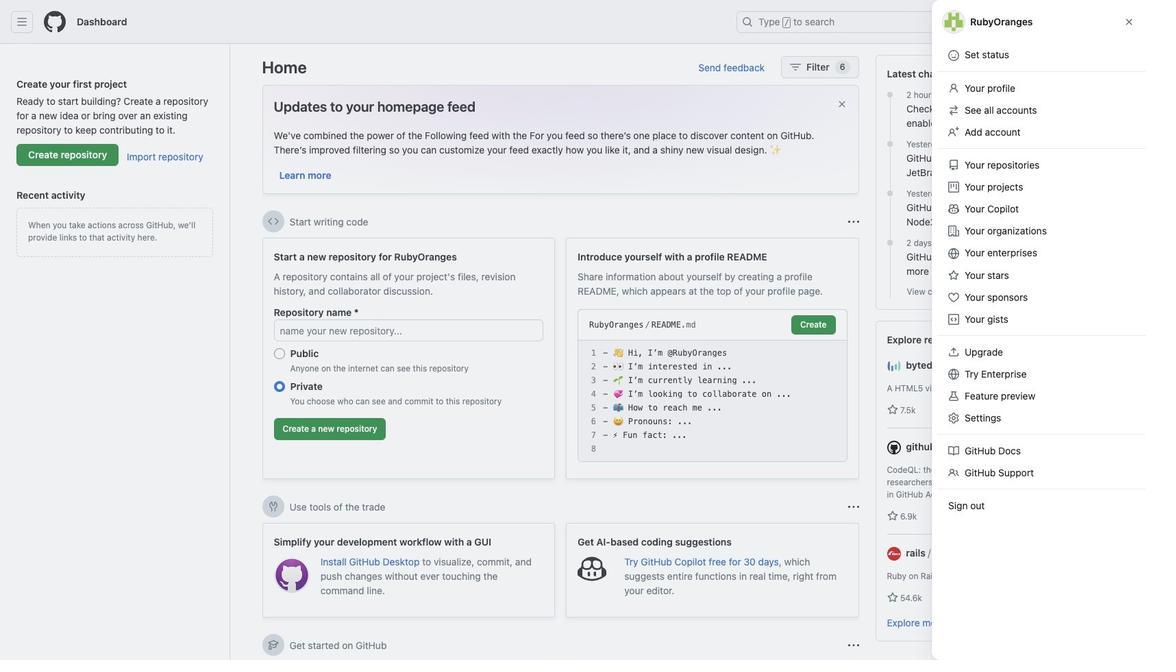 Task type: vqa. For each thing, say whether or not it's contained in the screenshot.
dot fill image
yes



Task type: locate. For each thing, give the bounding box(es) containing it.
triangle down image
[[1014, 16, 1025, 27]]

2 vertical spatial dot fill image
[[885, 237, 896, 248]]

1 vertical spatial dot fill image
[[885, 138, 896, 149]]

dot fill image
[[885, 89, 896, 100], [885, 138, 896, 149], [885, 237, 896, 248]]

1 star image from the top
[[887, 511, 898, 522]]

explore repositories navigation
[[876, 321, 1120, 642]]

homepage image
[[44, 11, 66, 33]]

0 vertical spatial dot fill image
[[885, 89, 896, 100]]

star image
[[887, 511, 898, 522], [887, 592, 898, 603]]

1 dot fill image from the top
[[885, 89, 896, 100]]

1 vertical spatial star image
[[887, 592, 898, 603]]

0 vertical spatial star image
[[887, 511, 898, 522]]

2 dot fill image from the top
[[885, 138, 896, 149]]

explore element
[[876, 55, 1120, 660]]

3 dot fill image from the top
[[885, 237, 896, 248]]



Task type: describe. For each thing, give the bounding box(es) containing it.
account element
[[0, 44, 230, 660]]

dot fill image
[[885, 188, 896, 199]]

2 star image from the top
[[887, 592, 898, 603]]

star image
[[887, 404, 898, 415]]

command palette image
[[960, 16, 971, 27]]

plus image
[[1000, 16, 1011, 27]]



